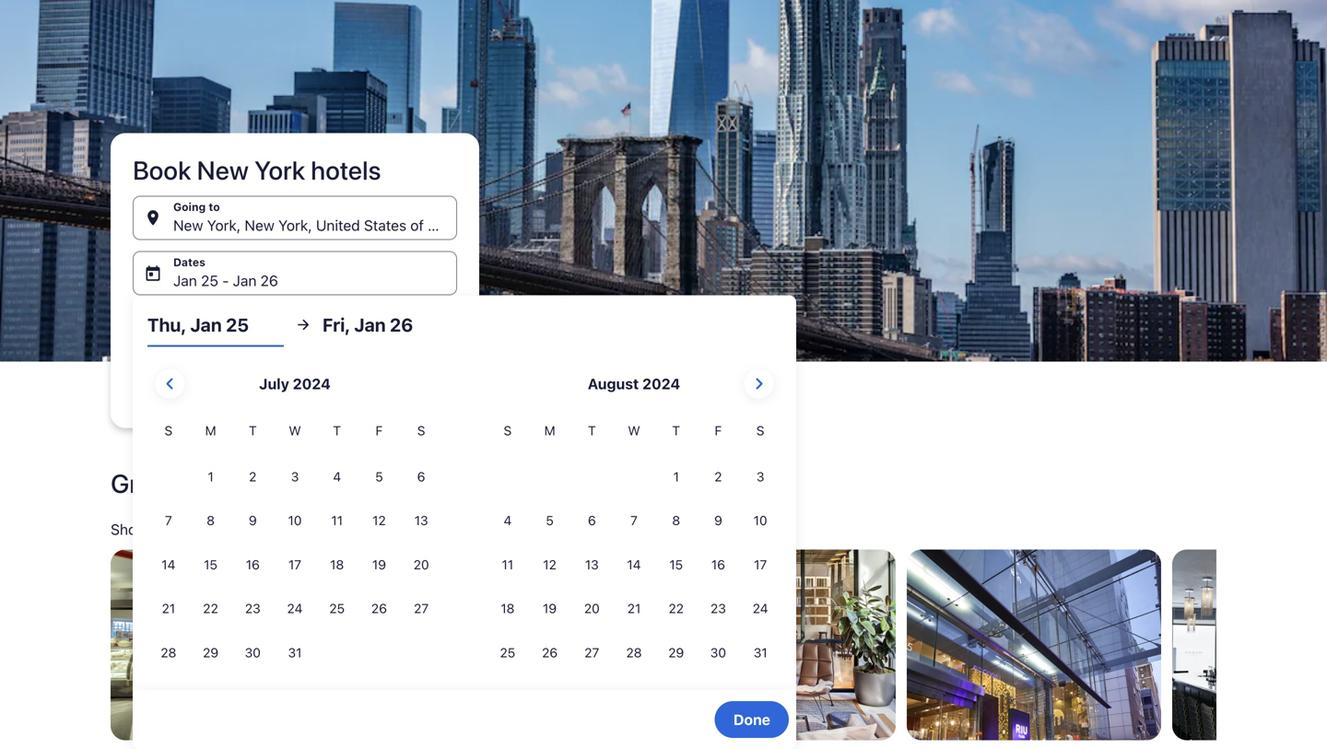 Task type: describe. For each thing, give the bounding box(es) containing it.
2 29 button from the left
[[655, 632, 697, 674]]

13 inside july 2024 element
[[415, 513, 428, 528]]

26 inside button
[[261, 272, 278, 289]]

1 vertical spatial 4
[[504, 513, 512, 528]]

jan inside button
[[354, 314, 386, 336]]

fri, jan 26 button
[[323, 303, 459, 347]]

0 vertical spatial 4 button
[[316, 456, 358, 498]]

6 inside july 2024 element
[[417, 469, 425, 484]]

fri,
[[323, 314, 350, 336]]

19 inside august 2024 element
[[543, 601, 557, 616]]

8 for 1st 8 button from the right
[[672, 513, 680, 528]]

front of property image
[[907, 550, 1162, 741]]

showing deals for: jan 19 - jan 21
[[111, 521, 344, 538]]

0 vertical spatial 11 button
[[316, 500, 358, 542]]

1 vertical spatial 19 button
[[529, 588, 571, 630]]

21 for "21" "button" within the august 2024 element
[[628, 601, 641, 616]]

living area image
[[376, 550, 631, 741]]

states
[[364, 217, 407, 234]]

2 24 button from the left
[[740, 588, 782, 630]]

27 button inside august 2024 element
[[571, 632, 613, 674]]

0 horizontal spatial 12 button
[[358, 500, 400, 542]]

m for july 2024
[[205, 423, 216, 438]]

2 for july 2024
[[249, 469, 257, 484]]

1 29 button from the left
[[190, 632, 232, 674]]

new down book new york hotels on the top left
[[245, 217, 275, 234]]

25 inside july 2024 element
[[329, 601, 345, 616]]

16 inside august 2024 element
[[712, 557, 726, 572]]

0 vertical spatial 4
[[333, 469, 341, 484]]

17 inside august 2024 element
[[754, 557, 767, 572]]

2 23 button from the left
[[697, 588, 740, 630]]

for:
[[211, 521, 234, 538]]

1 horizontal spatial 6 button
[[571, 500, 613, 542]]

2 button for august 2024
[[697, 456, 740, 498]]

1 horizontal spatial 26 button
[[529, 632, 571, 674]]

26 inside button
[[390, 314, 413, 336]]

21 button inside august 2024 element
[[613, 588, 655, 630]]

0 vertical spatial deals
[[243, 468, 304, 499]]

access
[[681, 569, 719, 582]]

0 vertical spatial 19
[[267, 521, 284, 538]]

5 button inside july 2024 element
[[358, 456, 400, 498]]

july 2024 element
[[148, 421, 443, 676]]

1 14 button from the left
[[148, 544, 190, 586]]

america
[[428, 217, 483, 234]]

1 horizontal spatial 21
[[327, 521, 344, 538]]

of
[[410, 217, 424, 234]]

new york, new york, united states of america image
[[0, 0, 1328, 362]]

15 button inside july 2024 element
[[190, 544, 232, 586]]

1 t from the left
[[249, 423, 257, 438]]

w for july
[[289, 423, 301, 438]]

23 inside july 2024 element
[[245, 601, 261, 616]]

26 inside august 2024 element
[[542, 645, 558, 660]]

1 vertical spatial 25 button
[[487, 632, 529, 674]]

1 for august 2024
[[673, 469, 679, 484]]

1 8 button from the left
[[190, 500, 232, 542]]

application inside wizard region
[[148, 362, 782, 676]]

0 vertical spatial 18 button
[[316, 544, 358, 586]]

9 for first 9 button from the left
[[249, 513, 257, 528]]

2 28 button from the left
[[613, 632, 655, 674]]

2024 for july 2024
[[293, 375, 331, 393]]

previous month image
[[159, 373, 181, 395]]

0 vertical spatial 25 button
[[316, 588, 358, 630]]

great hotel deals
[[111, 468, 304, 499]]

book new york hotels
[[133, 155, 381, 185]]

done button
[[715, 702, 789, 739]]

july 2024
[[259, 375, 331, 393]]

14 for first 14 button from the right
[[627, 557, 641, 572]]

1 vertical spatial 11 button
[[487, 544, 529, 586]]

f for july 2024
[[376, 423, 383, 438]]

8 for 1st 8 button from left
[[207, 513, 215, 528]]

10 inside august 2024 element
[[754, 513, 768, 528]]

1 vertical spatial 12 button
[[529, 544, 571, 586]]

13 button inside august 2024 element
[[571, 544, 613, 586]]

2 york, from the left
[[278, 217, 312, 234]]

3 button for july 2024
[[274, 456, 316, 498]]

f for august 2024
[[715, 423, 722, 438]]

5 button inside august 2024 element
[[529, 500, 571, 542]]

15 inside august 2024 element
[[670, 557, 683, 572]]

2 30 button from the left
[[697, 632, 740, 674]]

1 30 button from the left
[[232, 632, 274, 674]]

2 31 button from the left
[[740, 632, 782, 674]]

15 button inside august 2024 element
[[655, 544, 697, 586]]

1 28 button from the left
[[148, 632, 190, 674]]

2 14 button from the left
[[613, 544, 655, 586]]

new york, new york, united states of america button
[[133, 196, 483, 240]]

17 button inside july 2024 element
[[274, 544, 316, 586]]

0 horizontal spatial 20 button
[[400, 544, 443, 586]]

18 inside july 2024 element
[[330, 557, 344, 572]]

2 16 button from the left
[[697, 544, 740, 586]]

hotel
[[180, 468, 237, 499]]



Task type: vqa. For each thing, say whether or not it's contained in the screenshot.
parking related to $122
no



Task type: locate. For each thing, give the bounding box(es) containing it.
1 31 from the left
[[288, 645, 302, 660]]

1 horizontal spatial 17 button
[[740, 544, 782, 586]]

2 17 from the left
[[754, 557, 767, 572]]

2 31 from the left
[[754, 645, 768, 660]]

york,
[[207, 217, 241, 234], [278, 217, 312, 234]]

1 horizontal spatial 23 button
[[697, 588, 740, 630]]

26
[[261, 272, 278, 289], [390, 314, 413, 336], [371, 601, 387, 616], [542, 645, 558, 660]]

30 for 2nd 30 button from right
[[245, 645, 261, 660]]

1 horizontal spatial 10 button
[[740, 500, 782, 542]]

0 horizontal spatial 11
[[331, 513, 343, 528]]

29 inside august 2024 element
[[669, 645, 684, 660]]

f inside august 2024 element
[[715, 423, 722, 438]]

2 t from the left
[[333, 423, 341, 438]]

jan 25 - jan 26
[[173, 272, 278, 289]]

0 horizontal spatial 13 button
[[400, 500, 443, 542]]

1 vertical spatial 5 button
[[529, 500, 571, 542]]

14 button
[[148, 544, 190, 586], [613, 544, 655, 586]]

0 horizontal spatial 2 button
[[232, 456, 274, 498]]

3 inside august 2024 element
[[757, 469, 765, 484]]

19 inside july 2024 element
[[372, 557, 386, 572]]

0 horizontal spatial -
[[222, 272, 229, 289]]

1 horizontal spatial 4 button
[[487, 500, 529, 542]]

2 21 button from the left
[[613, 588, 655, 630]]

4 s from the left
[[757, 423, 765, 438]]

20
[[414, 557, 429, 572], [584, 601, 600, 616]]

9
[[249, 513, 257, 528], [714, 513, 723, 528]]

0 horizontal spatial 25 button
[[316, 588, 358, 630]]

25
[[201, 272, 218, 289], [226, 314, 249, 336], [329, 601, 345, 616], [500, 645, 516, 660]]

1 vertical spatial 13
[[585, 557, 599, 572]]

22 for 22 'button' inside the august 2024 element
[[669, 601, 684, 616]]

w inside august 2024 element
[[628, 423, 640, 438]]

2 9 from the left
[[714, 513, 723, 528]]

0 vertical spatial 6 button
[[400, 456, 443, 498]]

8 button up the 'vip'
[[655, 500, 697, 542]]

0 horizontal spatial 6
[[417, 469, 425, 484]]

1 inside july 2024 element
[[208, 469, 214, 484]]

1 7 button from the left
[[148, 500, 190, 542]]

11 inside august 2024 element
[[502, 557, 514, 572]]

1 horizontal spatial 27
[[585, 645, 600, 660]]

lobby sitting area image
[[642, 550, 896, 741]]

5 inside august 2024 element
[[546, 513, 554, 528]]

2 1 button from the left
[[655, 456, 697, 498]]

2 7 from the left
[[631, 513, 638, 528]]

2 17 button from the left
[[740, 544, 782, 586]]

0 vertical spatial 20 button
[[400, 544, 443, 586]]

wizard region
[[0, 0, 1328, 750]]

york
[[254, 155, 305, 185]]

2024
[[293, 375, 331, 393], [643, 375, 681, 393]]

2 23 from the left
[[711, 601, 726, 616]]

2 30 from the left
[[711, 645, 727, 660]]

8 button
[[190, 500, 232, 542], [655, 500, 697, 542]]

- right for: on the left bottom of the page
[[287, 521, 294, 538]]

done
[[734, 711, 771, 729]]

0 horizontal spatial 19
[[267, 521, 284, 538]]

1 horizontal spatial 4
[[504, 513, 512, 528]]

1 horizontal spatial 25 button
[[487, 632, 529, 674]]

31 for second 31 button from the right
[[288, 645, 302, 660]]

1 17 from the left
[[288, 557, 302, 572]]

1
[[208, 469, 214, 484], [673, 469, 679, 484]]

2 16 from the left
[[712, 557, 726, 572]]

1 10 from the left
[[288, 513, 302, 528]]

2 14 from the left
[[627, 557, 641, 572]]

vip access
[[660, 569, 719, 582]]

1 vertical spatial 27
[[585, 645, 600, 660]]

1 horizontal spatial 19 button
[[529, 588, 571, 630]]

7 inside august 2024 element
[[631, 513, 638, 528]]

2 1 from the left
[[673, 469, 679, 484]]

2 10 button from the left
[[740, 500, 782, 542]]

next month image
[[748, 373, 770, 395]]

m inside july 2024 element
[[205, 423, 216, 438]]

w down "july 2024" at the left
[[289, 423, 301, 438]]

0 horizontal spatial 6 button
[[400, 456, 443, 498]]

0 vertical spatial 12
[[373, 513, 386, 528]]

2 29 from the left
[[669, 645, 684, 660]]

5 button
[[358, 456, 400, 498], [529, 500, 571, 542]]

17 button down 'showing deals for: jan 19 - jan 21'
[[274, 544, 316, 586]]

2 15 button from the left
[[655, 544, 697, 586]]

2 m from the left
[[544, 423, 556, 438]]

1 vertical spatial 13 button
[[571, 544, 613, 586]]

23 inside august 2024 element
[[711, 601, 726, 616]]

1 for july 2024
[[208, 469, 214, 484]]

5 for '5' "button" within august 2024 element
[[546, 513, 554, 528]]

3 t from the left
[[588, 423, 596, 438]]

1 horizontal spatial 12 button
[[529, 544, 571, 586]]

showing
[[111, 521, 168, 538]]

0 horizontal spatial 5 button
[[358, 456, 400, 498]]

9 inside july 2024 element
[[249, 513, 257, 528]]

17 button inside august 2024 element
[[740, 544, 782, 586]]

9 button up access
[[697, 500, 740, 542]]

3 inside july 2024 element
[[291, 469, 299, 484]]

6 inside august 2024 element
[[588, 513, 596, 528]]

31 for 1st 31 button from the right
[[754, 645, 768, 660]]

17 button
[[274, 544, 316, 586], [740, 544, 782, 586]]

13 inside august 2024 element
[[585, 557, 599, 572]]

2 3 from the left
[[757, 469, 765, 484]]

1 horizontal spatial 6
[[588, 513, 596, 528]]

thu, jan 25
[[148, 314, 249, 336]]

23 button down 'showing deals for: jan 19 - jan 21'
[[232, 588, 274, 630]]

5
[[375, 469, 383, 484], [546, 513, 554, 528]]

m inside august 2024 element
[[544, 423, 556, 438]]

2 7 button from the left
[[613, 500, 655, 542]]

12 button
[[358, 500, 400, 542], [529, 544, 571, 586]]

1 horizontal spatial 9 button
[[697, 500, 740, 542]]

1 vertical spatial 6 button
[[571, 500, 613, 542]]

27 for 27 button inside the august 2024 element
[[585, 645, 600, 660]]

13 button inside july 2024 element
[[400, 500, 443, 542]]

0 horizontal spatial 12
[[373, 513, 386, 528]]

24
[[287, 601, 303, 616], [753, 601, 769, 616]]

1 2024 from the left
[[293, 375, 331, 393]]

w for august
[[628, 423, 640, 438]]

29 for first 29 button from left
[[203, 645, 219, 660]]

hotels
[[311, 155, 381, 185]]

1 f from the left
[[376, 423, 383, 438]]

0 horizontal spatial m
[[205, 423, 216, 438]]

1 horizontal spatial 15
[[670, 557, 683, 572]]

1 28 from the left
[[161, 645, 176, 660]]

2 w from the left
[[628, 423, 640, 438]]

1 22 from the left
[[203, 601, 218, 616]]

1 9 button from the left
[[232, 500, 274, 542]]

1 s from the left
[[165, 423, 173, 438]]

26 inside july 2024 element
[[371, 601, 387, 616]]

2 2024 from the left
[[643, 375, 681, 393]]

2 2 button from the left
[[697, 456, 740, 498]]

1 horizontal spatial 8 button
[[655, 500, 697, 542]]

0 horizontal spatial 4
[[333, 469, 341, 484]]

1 16 from the left
[[246, 557, 260, 572]]

july
[[259, 375, 289, 393]]

9 right for: on the left bottom of the page
[[249, 513, 257, 528]]

2 24 from the left
[[753, 601, 769, 616]]

book
[[133, 155, 191, 185]]

11
[[331, 513, 343, 528], [502, 557, 514, 572]]

0 horizontal spatial 16
[[246, 557, 260, 572]]

2
[[249, 469, 257, 484], [715, 469, 722, 484]]

1 21 button from the left
[[148, 588, 190, 630]]

york, left the "united"
[[278, 217, 312, 234]]

f inside july 2024 element
[[376, 423, 383, 438]]

cafe image
[[111, 550, 365, 741]]

16 right the 'vip'
[[712, 557, 726, 572]]

great
[[111, 468, 174, 499]]

9 up access
[[714, 513, 723, 528]]

30 button
[[232, 632, 274, 674], [697, 632, 740, 674]]

28 inside august 2024 element
[[626, 645, 642, 660]]

11 inside july 2024 element
[[331, 513, 343, 528]]

20 for the bottommost the 20 button
[[584, 601, 600, 616]]

0 horizontal spatial 1 button
[[190, 456, 232, 498]]

14 for second 14 button from right
[[162, 557, 176, 572]]

9 button
[[232, 500, 274, 542], [697, 500, 740, 542]]

15 inside july 2024 element
[[204, 557, 218, 572]]

0 vertical spatial 20
[[414, 557, 429, 572]]

20 button
[[400, 544, 443, 586], [571, 588, 613, 630]]

19
[[267, 521, 284, 538], [372, 557, 386, 572], [543, 601, 557, 616]]

28 inside july 2024 element
[[161, 645, 176, 660]]

1 horizontal spatial 3 button
[[740, 456, 782, 498]]

1 9 from the left
[[249, 513, 257, 528]]

1 10 button from the left
[[274, 500, 316, 542]]

29
[[203, 645, 219, 660], [669, 645, 684, 660]]

1 button for july 2024
[[190, 456, 232, 498]]

jan
[[173, 272, 197, 289], [233, 272, 257, 289], [190, 314, 222, 336], [354, 314, 386, 336], [237, 521, 263, 538], [298, 521, 324, 538]]

1 vertical spatial 12
[[543, 557, 557, 572]]

0 horizontal spatial 22
[[203, 601, 218, 616]]

1 horizontal spatial deals
[[243, 468, 304, 499]]

7 button
[[148, 500, 190, 542], [613, 500, 655, 542]]

2 3 button from the left
[[740, 456, 782, 498]]

30 inside july 2024 element
[[245, 645, 261, 660]]

1 vertical spatial 27 button
[[571, 632, 613, 674]]

12 inside august 2024 element
[[543, 557, 557, 572]]

2 10 from the left
[[754, 513, 768, 528]]

1 horizontal spatial 11
[[502, 557, 514, 572]]

m
[[205, 423, 216, 438], [544, 423, 556, 438]]

- inside button
[[222, 272, 229, 289]]

0 horizontal spatial 14
[[162, 557, 176, 572]]

1 w from the left
[[289, 423, 301, 438]]

0 horizontal spatial 16 button
[[232, 544, 274, 586]]

1 inside august 2024 element
[[673, 469, 679, 484]]

2 22 from the left
[[669, 601, 684, 616]]

deals left for: on the left bottom of the page
[[172, 521, 207, 538]]

0 horizontal spatial 29 button
[[190, 632, 232, 674]]

1 15 button from the left
[[190, 544, 232, 586]]

1 horizontal spatial 2 button
[[697, 456, 740, 498]]

22 button
[[190, 588, 232, 630], [655, 588, 697, 630]]

2024 right august
[[643, 375, 681, 393]]

1 23 from the left
[[245, 601, 261, 616]]

12
[[373, 513, 386, 528], [543, 557, 557, 572]]

new
[[197, 155, 249, 185], [173, 217, 203, 234], [245, 217, 275, 234]]

1 horizontal spatial 22 button
[[655, 588, 697, 630]]

28
[[161, 645, 176, 660], [626, 645, 642, 660]]

4
[[333, 469, 341, 484], [504, 513, 512, 528]]

1 17 button from the left
[[274, 544, 316, 586]]

1 24 button from the left
[[274, 588, 316, 630]]

29 inside july 2024 element
[[203, 645, 219, 660]]

1 14 from the left
[[162, 557, 176, 572]]

17 right access
[[754, 557, 767, 572]]

21 button
[[148, 588, 190, 630], [613, 588, 655, 630]]

w inside july 2024 element
[[289, 423, 301, 438]]

14 inside august 2024 element
[[627, 557, 641, 572]]

0 horizontal spatial 1
[[208, 469, 214, 484]]

14
[[162, 557, 176, 572], [627, 557, 641, 572]]

17
[[288, 557, 302, 572], [754, 557, 767, 572]]

0 horizontal spatial 7
[[165, 513, 172, 528]]

1 vertical spatial deals
[[172, 521, 207, 538]]

12 for the bottommost 12 button
[[543, 557, 557, 572]]

s
[[165, 423, 173, 438], [417, 423, 425, 438], [504, 423, 512, 438], [757, 423, 765, 438]]

27 button
[[400, 588, 443, 630], [571, 632, 613, 674]]

24 button
[[274, 588, 316, 630], [740, 588, 782, 630]]

21
[[327, 521, 344, 538], [162, 601, 175, 616], [628, 601, 641, 616]]

august 2024
[[588, 375, 681, 393]]

27 for 27 button inside the july 2024 element
[[414, 601, 429, 616]]

17 button right access
[[740, 544, 782, 586]]

w
[[289, 423, 301, 438], [628, 423, 640, 438]]

vip
[[660, 569, 678, 582]]

1 horizontal spatial 23
[[711, 601, 726, 616]]

1 button for august 2024
[[655, 456, 697, 498]]

0 vertical spatial 27
[[414, 601, 429, 616]]

18
[[330, 557, 344, 572], [501, 601, 515, 616]]

0 horizontal spatial 26 button
[[358, 588, 400, 630]]

18 button
[[316, 544, 358, 586], [487, 588, 529, 630]]

22 for 22 'button' within july 2024 element
[[203, 601, 218, 616]]

restaurant image
[[1173, 550, 1328, 741]]

1 horizontal spatial 5
[[546, 513, 554, 528]]

0 horizontal spatial 23
[[245, 601, 261, 616]]

1 vertical spatial 20
[[584, 601, 600, 616]]

22 down for: on the left bottom of the page
[[203, 601, 218, 616]]

29 for second 29 button from left
[[669, 645, 684, 660]]

9 inside august 2024 element
[[714, 513, 723, 528]]

2 button for july 2024
[[232, 456, 274, 498]]

14 button left the 'vip'
[[613, 544, 655, 586]]

0 horizontal spatial 24
[[287, 601, 303, 616]]

3 for august 2024
[[757, 469, 765, 484]]

13 button
[[400, 500, 443, 542], [571, 544, 613, 586]]

1 2 button from the left
[[232, 456, 274, 498]]

31 inside july 2024 element
[[288, 645, 302, 660]]

30 for 2nd 30 button from left
[[711, 645, 727, 660]]

14 button down showing at left bottom
[[148, 544, 190, 586]]

22 inside august 2024 element
[[669, 601, 684, 616]]

8 up the 'vip'
[[672, 513, 680, 528]]

21 for "21" "button" inside the july 2024 element
[[162, 601, 175, 616]]

1 york, from the left
[[207, 217, 241, 234]]

directional image
[[295, 317, 312, 333]]

0 vertical spatial 12 button
[[358, 500, 400, 542]]

16 button
[[232, 544, 274, 586], [697, 544, 740, 586]]

2 8 button from the left
[[655, 500, 697, 542]]

1 29 from the left
[[203, 645, 219, 660]]

2 9 button from the left
[[697, 500, 740, 542]]

3 button for august 2024
[[740, 456, 782, 498]]

0 horizontal spatial 9
[[249, 513, 257, 528]]

0 vertical spatial 18
[[330, 557, 344, 572]]

1 16 button from the left
[[232, 544, 274, 586]]

2 22 button from the left
[[655, 588, 697, 630]]

6 button
[[400, 456, 443, 498], [571, 500, 613, 542]]

27 inside august 2024 element
[[585, 645, 600, 660]]

0 horizontal spatial york,
[[207, 217, 241, 234]]

2 f from the left
[[715, 423, 722, 438]]

22 button down for: on the left bottom of the page
[[190, 588, 232, 630]]

18 inside august 2024 element
[[501, 601, 515, 616]]

m for august 2024
[[544, 423, 556, 438]]

1 1 button from the left
[[190, 456, 232, 498]]

15
[[204, 557, 218, 572], [670, 557, 683, 572]]

3
[[291, 469, 299, 484], [757, 469, 765, 484]]

2 8 from the left
[[672, 513, 680, 528]]

27 button inside july 2024 element
[[400, 588, 443, 630]]

2 15 from the left
[[670, 557, 683, 572]]

22 inside july 2024 element
[[203, 601, 218, 616]]

1 horizontal spatial m
[[544, 423, 556, 438]]

30
[[245, 645, 261, 660], [711, 645, 727, 660]]

8 down hotel
[[207, 513, 215, 528]]

12 inside july 2024 element
[[373, 513, 386, 528]]

0 horizontal spatial deals
[[172, 521, 207, 538]]

25 button
[[316, 588, 358, 630], [487, 632, 529, 674]]

2 for august 2024
[[715, 469, 722, 484]]

1 1 from the left
[[208, 469, 214, 484]]

0 horizontal spatial 5
[[375, 469, 383, 484]]

1 15 from the left
[[204, 557, 218, 572]]

10 button
[[274, 500, 316, 542], [740, 500, 782, 542]]

1 vertical spatial 20 button
[[571, 588, 613, 630]]

1 horizontal spatial 18
[[501, 601, 515, 616]]

28 button
[[148, 632, 190, 674], [613, 632, 655, 674]]

26 button
[[358, 588, 400, 630], [529, 632, 571, 674]]

10
[[288, 513, 302, 528], [754, 513, 768, 528]]

new down book
[[173, 217, 203, 234]]

23 button
[[232, 588, 274, 630], [697, 588, 740, 630]]

0 horizontal spatial 27
[[414, 601, 429, 616]]

2 2 from the left
[[715, 469, 722, 484]]

1 vertical spatial 18 button
[[487, 588, 529, 630]]

20 for the leftmost the 20 button
[[414, 557, 429, 572]]

1 24 from the left
[[287, 601, 303, 616]]

10 inside july 2024 element
[[288, 513, 302, 528]]

12 for leftmost 12 button
[[373, 513, 386, 528]]

1 vertical spatial 11
[[502, 557, 514, 572]]

1 8 from the left
[[207, 513, 215, 528]]

1 horizontal spatial york,
[[278, 217, 312, 234]]

23
[[245, 601, 261, 616], [711, 601, 726, 616]]

0 horizontal spatial 19 button
[[358, 544, 400, 586]]

21 inside july 2024 element
[[162, 601, 175, 616]]

22 button inside july 2024 element
[[190, 588, 232, 630]]

5 inside july 2024 element
[[375, 469, 383, 484]]

14 left the 'vip'
[[627, 557, 641, 572]]

0 vertical spatial 26 button
[[358, 588, 400, 630]]

14 inside july 2024 element
[[162, 557, 176, 572]]

1 3 button from the left
[[274, 456, 316, 498]]

1 horizontal spatial -
[[287, 521, 294, 538]]

16 inside july 2024 element
[[246, 557, 260, 572]]

9 for first 9 button from right
[[714, 513, 723, 528]]

22 button down the 'vip'
[[655, 588, 697, 630]]

1 horizontal spatial 10
[[754, 513, 768, 528]]

9 button down hotel
[[232, 500, 274, 542]]

13
[[415, 513, 428, 528], [585, 557, 599, 572]]

0 horizontal spatial 14 button
[[148, 544, 190, 586]]

23 down 'showing deals for: jan 19 - jan 21'
[[245, 601, 261, 616]]

30 inside august 2024 element
[[711, 645, 727, 660]]

2024 for august 2024
[[643, 375, 681, 393]]

19 button
[[358, 544, 400, 586], [529, 588, 571, 630]]

2 28 from the left
[[626, 645, 642, 660]]

1 horizontal spatial 7
[[631, 513, 638, 528]]

31 button
[[274, 632, 316, 674], [740, 632, 782, 674]]

0 horizontal spatial 28
[[161, 645, 176, 660]]

22 button inside august 2024 element
[[655, 588, 697, 630]]

0 horizontal spatial 8
[[207, 513, 215, 528]]

16
[[246, 557, 260, 572], [712, 557, 726, 572]]

31 inside august 2024 element
[[754, 645, 768, 660]]

1 horizontal spatial 24
[[753, 601, 769, 616]]

4 t from the left
[[672, 423, 680, 438]]

16 button down 'showing deals for: jan 19 - jan 21'
[[232, 544, 274, 586]]

1 button
[[190, 456, 232, 498], [655, 456, 697, 498]]

0 horizontal spatial 15
[[204, 557, 218, 572]]

1 3 from the left
[[291, 469, 299, 484]]

3 button
[[274, 456, 316, 498], [740, 456, 782, 498]]

1 vertical spatial -
[[287, 521, 294, 538]]

thu, jan 25 button
[[148, 303, 284, 347]]

27
[[414, 601, 429, 616], [585, 645, 600, 660]]

29 button
[[190, 632, 232, 674], [655, 632, 697, 674]]

august 2024 element
[[487, 421, 782, 676]]

york, up "jan 25 - jan 26"
[[207, 217, 241, 234]]

united
[[316, 217, 360, 234]]

27 inside july 2024 element
[[414, 601, 429, 616]]

0 horizontal spatial 31
[[288, 645, 302, 660]]

4 button
[[316, 456, 358, 498], [487, 500, 529, 542]]

17 down 'showing deals for: jan 19 - jan 21'
[[288, 557, 302, 572]]

0 horizontal spatial 31 button
[[274, 632, 316, 674]]

14 down showing at left bottom
[[162, 557, 176, 572]]

16 button right the 'vip'
[[697, 544, 740, 586]]

2 horizontal spatial 19
[[543, 601, 557, 616]]

8 button down hotel
[[190, 500, 232, 542]]

application containing july 2024
[[148, 362, 782, 676]]

- up the thu, jan 25 button
[[222, 272, 229, 289]]

1 horizontal spatial 2
[[715, 469, 722, 484]]

0 vertical spatial 11
[[331, 513, 343, 528]]

deals right hotel
[[243, 468, 304, 499]]

8 inside july 2024 element
[[207, 513, 215, 528]]

august
[[588, 375, 639, 393]]

17 inside july 2024 element
[[288, 557, 302, 572]]

2024 right july
[[293, 375, 331, 393]]

3 s from the left
[[504, 423, 512, 438]]

0 horizontal spatial 23 button
[[232, 588, 274, 630]]

21 button inside july 2024 element
[[148, 588, 190, 630]]

16 down 'showing deals for: jan 19 - jan 21'
[[246, 557, 260, 572]]

1 22 button from the left
[[190, 588, 232, 630]]

jan 25 - jan 26 button
[[133, 251, 457, 295]]

application
[[148, 362, 782, 676]]

1 2 from the left
[[249, 469, 257, 484]]

23 down access
[[711, 601, 726, 616]]

1 horizontal spatial 27 button
[[571, 632, 613, 674]]

11 button
[[316, 500, 358, 542], [487, 544, 529, 586]]

5 for '5' "button" inside july 2024 element
[[375, 469, 383, 484]]

new left york
[[197, 155, 249, 185]]

7 inside july 2024 element
[[165, 513, 172, 528]]

1 7 from the left
[[165, 513, 172, 528]]

8 inside august 2024 element
[[672, 513, 680, 528]]

0 horizontal spatial 21
[[162, 601, 175, 616]]

thu,
[[148, 314, 186, 336]]

new york, new york, united states of america
[[173, 217, 483, 234]]

2 button
[[232, 456, 274, 498], [697, 456, 740, 498]]

1 31 button from the left
[[274, 632, 316, 674]]

1 23 button from the left
[[232, 588, 274, 630]]

1 horizontal spatial 29
[[669, 645, 684, 660]]

1 horizontal spatial 20
[[584, 601, 600, 616]]

1 m from the left
[[205, 423, 216, 438]]

0 horizontal spatial 10 button
[[274, 500, 316, 542]]

0 horizontal spatial 17 button
[[274, 544, 316, 586]]

0 horizontal spatial 18
[[330, 557, 344, 572]]

7
[[165, 513, 172, 528], [631, 513, 638, 528]]

25 inside august 2024 element
[[500, 645, 516, 660]]

21 inside august 2024 element
[[628, 601, 641, 616]]

1 30 from the left
[[245, 645, 261, 660]]

fri, jan 26
[[323, 314, 413, 336]]

22 down the 'vip'
[[669, 601, 684, 616]]

-
[[222, 272, 229, 289], [287, 521, 294, 538]]

2 s from the left
[[417, 423, 425, 438]]

23 button down access
[[697, 588, 740, 630]]

t
[[249, 423, 257, 438], [333, 423, 341, 438], [588, 423, 596, 438], [672, 423, 680, 438]]

3 for july 2024
[[291, 469, 299, 484]]

w down august 2024 at bottom
[[628, 423, 640, 438]]

6
[[417, 469, 425, 484], [588, 513, 596, 528]]

1 horizontal spatial 8
[[672, 513, 680, 528]]

deals
[[243, 468, 304, 499], [172, 521, 207, 538]]



